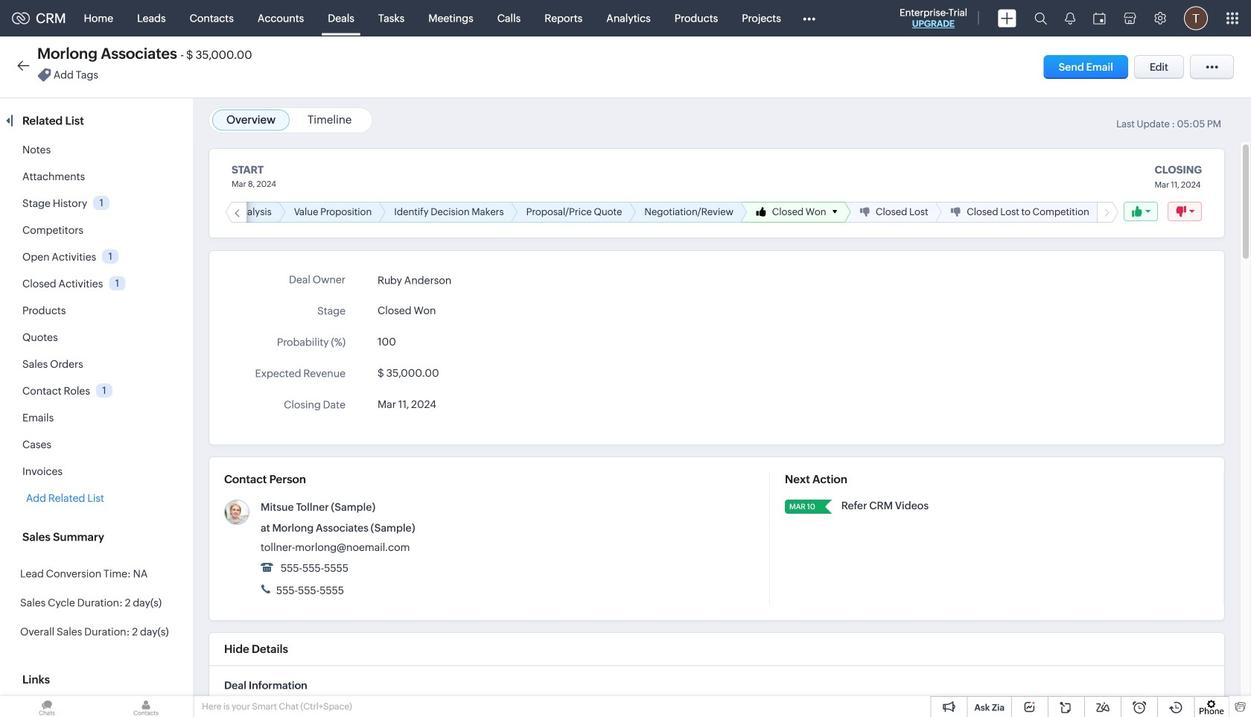 Task type: vqa. For each thing, say whether or not it's contained in the screenshot.
SEARCH IMAGE
yes



Task type: locate. For each thing, give the bounding box(es) containing it.
calendar image
[[1094, 12, 1106, 24]]

signals element
[[1056, 0, 1085, 37]]

profile element
[[1176, 0, 1217, 36]]

profile image
[[1185, 6, 1208, 30]]

create menu element
[[989, 0, 1026, 36]]

logo image
[[12, 12, 30, 24]]

chats image
[[0, 697, 94, 717]]



Task type: describe. For each thing, give the bounding box(es) containing it.
search element
[[1026, 0, 1056, 37]]

create menu image
[[998, 9, 1017, 27]]

contacts image
[[99, 697, 193, 717]]

signals image
[[1065, 12, 1076, 25]]

search image
[[1035, 12, 1047, 25]]

Other Modules field
[[793, 6, 825, 30]]



